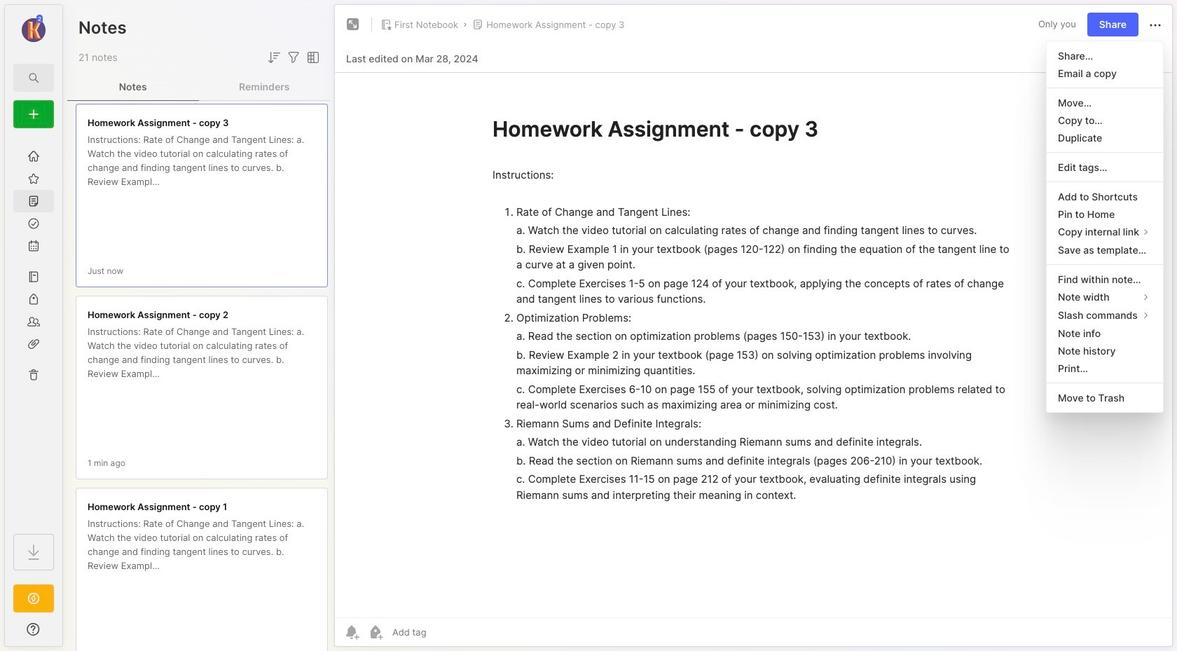 Task type: describe. For each thing, give the bounding box(es) containing it.
tree inside main element
[[5, 137, 62, 522]]

dropdown list menu
[[1047, 47, 1164, 407]]

expand note image
[[345, 16, 362, 33]]

Add filters field
[[285, 49, 302, 66]]

WHAT'S NEW field
[[5, 618, 62, 641]]

edit search image
[[25, 69, 42, 86]]

Slash commands field
[[1047, 306, 1164, 324]]

more actions image
[[1148, 17, 1165, 34]]

Sort options field
[[266, 49, 283, 66]]

note window element
[[334, 4, 1174, 651]]

add tag image
[[367, 624, 384, 641]]

Note Editor text field
[[335, 72, 1173, 618]]



Task type: vqa. For each thing, say whether or not it's contained in the screenshot.
the "Edit search" image
yes



Task type: locate. For each thing, give the bounding box(es) containing it.
tree
[[5, 137, 62, 522]]

home image
[[27, 149, 41, 163]]

View options field
[[302, 49, 322, 66]]

add a reminder image
[[344, 624, 360, 641]]

add filters image
[[285, 49, 302, 66]]

click to expand image
[[61, 625, 72, 642]]

More actions field
[[1148, 16, 1165, 34]]

tab list
[[67, 73, 330, 101]]

Note width field
[[1047, 288, 1164, 306]]

Account field
[[5, 13, 62, 44]]

upgrade image
[[25, 590, 42, 607]]

main element
[[0, 0, 67, 651]]

Copy internal link field
[[1047, 223, 1164, 241]]

Add tag field
[[391, 626, 497, 639]]



